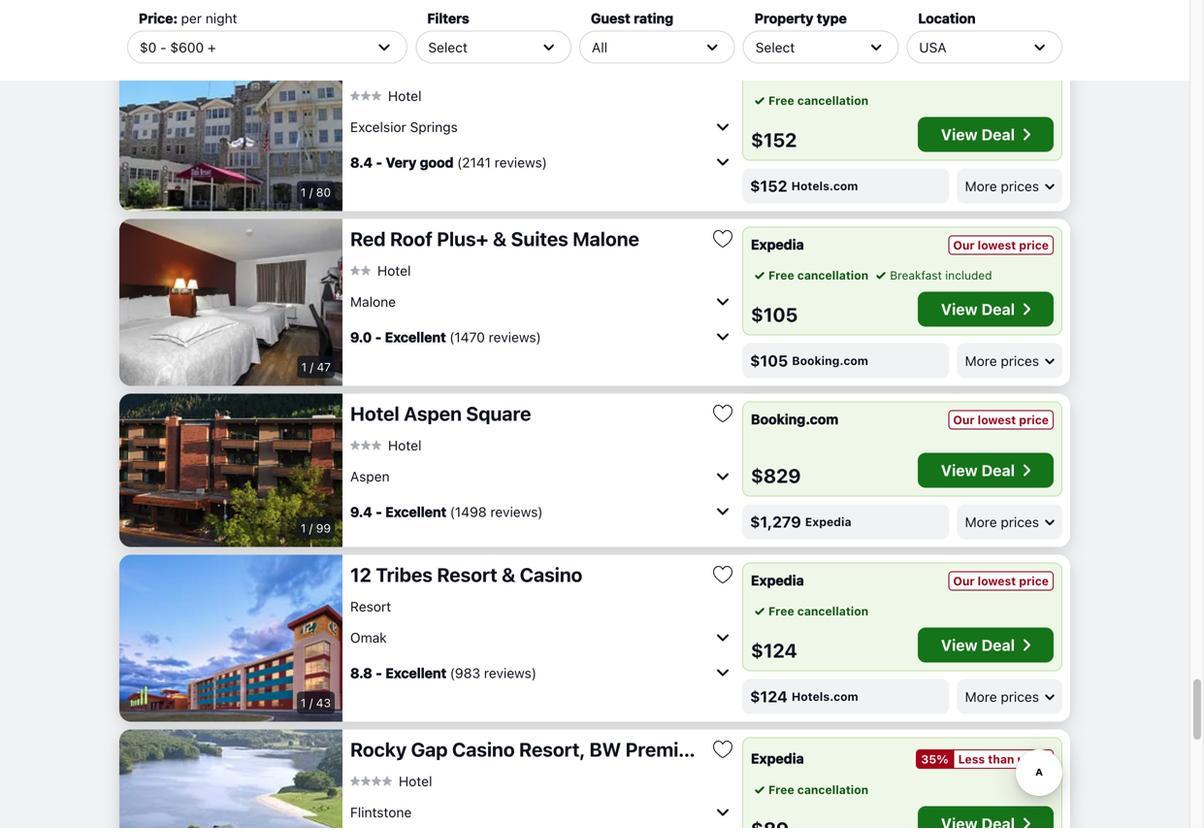 Task type: locate. For each thing, give the bounding box(es) containing it.
2 hotels.com from the top
[[792, 690, 859, 703]]

view deal for $152
[[942, 125, 1016, 144]]

4 our lowest price from the top
[[954, 574, 1050, 588]]

more prices button for $105
[[958, 343, 1063, 378]]

1 vertical spatial $105
[[750, 351, 789, 370]]

$152
[[751, 128, 797, 151], [750, 177, 788, 195]]

deal for $105
[[982, 300, 1016, 318]]

price for $124
[[1020, 574, 1050, 588]]

more for $124
[[966, 689, 998, 705]]

1 more prices button from the top
[[958, 168, 1063, 203]]

1 select from the left
[[428, 39, 468, 55]]

4 free from the top
[[769, 783, 795, 797]]

our for $124
[[954, 574, 975, 588]]

2 lowest from the top
[[978, 238, 1017, 252]]

0 vertical spatial excellent
[[385, 329, 446, 345]]

0 vertical spatial resort
[[437, 563, 498, 586]]

43
[[316, 696, 331, 710]]

1 our from the top
[[954, 64, 975, 77]]

3 view deal from the top
[[942, 461, 1016, 480]]

3 view from the top
[[942, 461, 978, 480]]

excelsior springs button
[[350, 111, 735, 142]]

malone up 9.0
[[350, 293, 396, 309]]

the elms hotel & spa a destination by hyatt hotel, (excelsior springs, usa) image
[[119, 44, 343, 211]]

hotel
[[438, 52, 487, 75], [755, 52, 804, 75], [388, 88, 422, 104], [378, 262, 411, 278], [350, 402, 400, 425], [388, 437, 422, 453], [399, 773, 432, 789]]

excellent left the "(1498"
[[386, 504, 447, 520]]

1 more prices from the top
[[966, 178, 1040, 194]]

view deal button for $124
[[918, 628, 1054, 663]]

a
[[549, 52, 560, 75]]

1 free from the top
[[769, 94, 795, 107]]

aspen
[[404, 402, 462, 425], [350, 468, 390, 484]]

0 vertical spatial casino
[[520, 563, 583, 586]]

0 vertical spatial hotels.com
[[792, 179, 859, 193]]

filters
[[427, 10, 470, 26]]

casino up the "omak" button
[[520, 563, 583, 586]]

0 horizontal spatial aspen
[[350, 468, 390, 484]]

2 view from the top
[[942, 300, 978, 318]]

2 price from the top
[[1020, 238, 1050, 252]]

free cancellation for the elms hotel & spa a destination by hyatt hotel
[[769, 94, 869, 107]]

2 more prices button from the top
[[958, 343, 1063, 378]]

1 more from the top
[[966, 178, 998, 194]]

0 horizontal spatial malone
[[350, 293, 396, 309]]

more prices button
[[958, 168, 1063, 203], [958, 343, 1063, 378], [958, 504, 1063, 539], [958, 679, 1063, 714]]

free
[[769, 94, 795, 107], [769, 268, 795, 282], [769, 604, 795, 618], [769, 783, 795, 797]]

view deal button for $152
[[918, 117, 1054, 152]]

- right '9.4'
[[376, 504, 382, 520]]

- right 8.8
[[376, 665, 382, 681]]

expedia for $124
[[751, 572, 805, 588]]

casino right gap at bottom left
[[452, 738, 515, 761]]

2 cancellation from the top
[[798, 268, 869, 282]]

0 vertical spatial &
[[491, 52, 505, 75]]

3 price from the top
[[1020, 413, 1050, 427]]

price for $105
[[1020, 238, 1050, 252]]

view deal button
[[918, 117, 1054, 152], [918, 292, 1054, 327], [918, 453, 1054, 488], [918, 628, 1054, 663]]

& up the "omak" button
[[502, 563, 516, 586]]

8.4 - very good (2141 reviews)
[[350, 154, 547, 170]]

1 horizontal spatial malone
[[573, 227, 640, 250]]

flintstone
[[350, 804, 412, 820]]

the elms hotel & spa a destination by hyatt hotel button
[[350, 52, 804, 76]]

rating
[[634, 10, 674, 26]]

more for $105
[[966, 353, 998, 369]]

/ for hotel aspen square
[[309, 521, 313, 535]]

zenhotels.com
[[923, 1, 1006, 15]]

all
[[592, 39, 608, 55]]

4 prices from the top
[[1001, 689, 1040, 705]]

lowest
[[978, 64, 1017, 77], [978, 238, 1017, 252], [978, 413, 1017, 427], [978, 574, 1017, 588]]

0 vertical spatial aspen
[[404, 402, 462, 425]]

free cancellation button
[[751, 92, 869, 109], [751, 267, 869, 284], [751, 602, 869, 620], [751, 781, 869, 799]]

rocky gap casino resort, bw premier collection, (flintstone, usa) image
[[119, 730, 343, 828]]

usa
[[920, 39, 947, 55]]

select down filters
[[428, 39, 468, 55]]

hotel down 9.0
[[350, 402, 400, 425]]

excellent for aspen
[[386, 504, 447, 520]]

1 prices from the top
[[1001, 178, 1040, 194]]

- right 8.4
[[376, 154, 383, 170]]

3 free from the top
[[769, 604, 795, 618]]

1 our lowest price from the top
[[954, 64, 1050, 77]]

hotel button down hotel aspen square
[[350, 437, 422, 454]]

3 deal from the top
[[982, 461, 1016, 480]]

- for hotel
[[376, 504, 382, 520]]

2 prices from the top
[[1001, 353, 1040, 369]]

1 left 80
[[301, 185, 306, 199]]

2 our lowest price from the top
[[954, 238, 1050, 252]]

3 more prices from the top
[[966, 514, 1040, 530]]

lowest for $152
[[978, 64, 1017, 77]]

4 free cancellation button from the top
[[751, 781, 869, 799]]

+
[[208, 39, 216, 55]]

1 vertical spatial excellent
[[386, 504, 447, 520]]

guest rating
[[591, 10, 674, 26]]

view
[[942, 125, 978, 144], [942, 300, 978, 318], [942, 461, 978, 480], [942, 636, 978, 654]]

free cancellation
[[769, 94, 869, 107], [769, 268, 869, 282], [769, 604, 869, 618], [769, 783, 869, 797]]

property type
[[755, 10, 847, 26]]

more prices button for $124
[[958, 679, 1063, 714]]

malone
[[573, 227, 640, 250], [350, 293, 396, 309]]

hotel button down red
[[350, 262, 411, 279]]

4 view from the top
[[942, 636, 978, 654]]

1 vertical spatial booking.com
[[751, 411, 839, 427]]

4 hotel button from the top
[[350, 773, 432, 790]]

aspen up '9.4'
[[350, 468, 390, 484]]

free cancellation button for rocky gap casino resort, bw premier collection
[[751, 781, 869, 799]]

&
[[491, 52, 505, 75], [493, 227, 507, 250], [502, 563, 516, 586]]

- right 9.0
[[375, 329, 382, 345]]

1 vertical spatial hotels.com
[[792, 690, 859, 703]]

expedia for $152
[[751, 62, 805, 78]]

3 our from the top
[[954, 413, 975, 427]]

2 view deal button from the top
[[918, 292, 1054, 327]]

1 view from the top
[[942, 125, 978, 144]]

/ left 99
[[309, 521, 313, 535]]

hotel down gap at bottom left
[[399, 773, 432, 789]]

omak
[[350, 629, 387, 645]]

aspen left square at the left
[[404, 402, 462, 425]]

2 view deal from the top
[[942, 300, 1016, 318]]

location
[[919, 10, 976, 26]]

2 free cancellation button from the top
[[751, 267, 869, 284]]

good
[[420, 154, 454, 170]]

3 cancellation from the top
[[798, 604, 869, 618]]

/ left 43
[[309, 696, 313, 710]]

1
[[301, 185, 306, 199], [301, 360, 307, 374], [301, 521, 306, 535], [301, 696, 306, 710]]

1 price from the top
[[1020, 64, 1050, 77]]

2 more from the top
[[966, 353, 998, 369]]

4 view deal button from the top
[[918, 628, 1054, 663]]

price:
[[139, 10, 178, 26]]

resort down the "(1498"
[[437, 563, 498, 586]]

view deal for $829
[[942, 461, 1016, 480]]

4 lowest from the top
[[978, 574, 1017, 588]]

booking.com
[[792, 354, 869, 367], [751, 411, 839, 427]]

1 view deal button from the top
[[918, 117, 1054, 152]]

/ left 80
[[309, 185, 313, 199]]

premier
[[626, 738, 698, 761]]

4 our from the top
[[954, 574, 975, 588]]

excellent left "(983" in the left of the page
[[386, 665, 447, 681]]

4 more prices button from the top
[[958, 679, 1063, 714]]

8.8
[[350, 665, 373, 681]]

excelsior springs
[[350, 119, 458, 135]]

1 horizontal spatial select
[[756, 39, 795, 55]]

price: per night
[[139, 10, 237, 26]]

reviews) for square
[[491, 504, 543, 520]]

4 view deal from the top
[[942, 636, 1016, 654]]

0 horizontal spatial casino
[[452, 738, 515, 761]]

& for resort
[[502, 563, 516, 586]]

hotel button
[[350, 87, 422, 104], [350, 262, 411, 279], [350, 437, 422, 454], [350, 773, 432, 790]]

12 tribes resort & casino
[[350, 563, 583, 586]]

our lowest price for $124
[[954, 574, 1050, 588]]

property
[[755, 10, 814, 26]]

& inside button
[[502, 563, 516, 586]]

resort
[[437, 563, 498, 586], [350, 598, 391, 614]]

1 free cancellation button from the top
[[751, 92, 869, 109]]

reviews)
[[495, 154, 547, 170], [489, 329, 542, 345], [491, 504, 543, 520], [484, 665, 537, 681]]

80
[[316, 185, 331, 199]]

4 free cancellation from the top
[[769, 783, 869, 797]]

prices for $124
[[1001, 689, 1040, 705]]

- for the
[[376, 154, 383, 170]]

1 / 47
[[301, 360, 331, 374]]

8.4
[[350, 154, 373, 170]]

/
[[309, 185, 313, 199], [310, 360, 314, 374], [309, 521, 313, 535], [309, 696, 313, 710]]

hyatt
[[700, 52, 751, 75]]

select down property
[[756, 39, 795, 55]]

view for $152
[[942, 125, 978, 144]]

(1470
[[450, 329, 485, 345]]

1 left 99
[[301, 521, 306, 535]]

prices
[[1001, 178, 1040, 194], [1001, 353, 1040, 369], [1001, 514, 1040, 530], [1001, 689, 1040, 705]]

select for property type
[[756, 39, 795, 55]]

0 vertical spatial malone
[[573, 227, 640, 250]]

free for the elms hotel & spa a destination by hyatt hotel
[[769, 94, 795, 107]]

4 more prices from the top
[[966, 689, 1040, 705]]

reviews) down malone button
[[489, 329, 542, 345]]

reviews) for plus+
[[489, 329, 542, 345]]

cancellation for rocky gap casino resort, bw premier collection
[[798, 783, 869, 797]]

hotel down filters
[[438, 52, 487, 75]]

our
[[954, 64, 975, 77], [954, 238, 975, 252], [954, 413, 975, 427], [954, 574, 975, 588]]

3 free cancellation button from the top
[[751, 602, 869, 620]]

/ for 12 tribes resort & casino
[[309, 696, 313, 710]]

1 cancellation from the top
[[798, 94, 869, 107]]

reviews) right "(983" in the left of the page
[[484, 665, 537, 681]]

more prices for $105
[[966, 353, 1040, 369]]

- for red
[[375, 329, 382, 345]]

more prices
[[966, 178, 1040, 194], [966, 353, 1040, 369], [966, 514, 1040, 530], [966, 689, 1040, 705]]

$105
[[751, 303, 798, 326], [750, 351, 789, 370]]

hotel button up flintstone
[[350, 773, 432, 790]]

hotel down property
[[755, 52, 804, 75]]

breakfast
[[890, 268, 943, 282]]

3 hotel button from the top
[[350, 437, 422, 454]]

breakfast included
[[890, 268, 993, 282]]

tribes
[[376, 563, 433, 586]]

hotel button up the excelsior
[[350, 87, 422, 104]]

hotel down hotel aspen square
[[388, 437, 422, 453]]

very
[[386, 154, 417, 170]]

1 left 47
[[301, 360, 307, 374]]

red
[[350, 227, 386, 250]]

& left spa
[[491, 52, 505, 75]]

hotel aspen square, (aspen, usa) image
[[119, 394, 343, 547]]

1 deal from the top
[[982, 125, 1016, 144]]

excellent left (1470
[[385, 329, 446, 345]]

(983
[[450, 665, 481, 681]]

more
[[966, 178, 998, 194], [966, 353, 998, 369], [966, 514, 998, 530], [966, 689, 998, 705]]

1 lowest from the top
[[978, 64, 1017, 77]]

malone right suites
[[573, 227, 640, 250]]

free for 12 tribes resort & casino
[[769, 604, 795, 618]]

4 price from the top
[[1020, 574, 1050, 588]]

1 view deal from the top
[[942, 125, 1016, 144]]

included
[[946, 268, 993, 282]]

/ for the elms hotel & spa a destination by hyatt hotel
[[309, 185, 313, 199]]

lowest for $105
[[978, 238, 1017, 252]]

1 vertical spatial &
[[493, 227, 507, 250]]

less
[[959, 752, 986, 766]]

view deal for $124
[[942, 636, 1016, 654]]

& right plus+
[[493, 227, 507, 250]]

2 vertical spatial excellent
[[386, 665, 447, 681]]

2 free from the top
[[769, 268, 795, 282]]

1 free cancellation from the top
[[769, 94, 869, 107]]

2 hotel button from the top
[[350, 262, 411, 279]]

hotels.com for $152
[[792, 179, 859, 193]]

2 vertical spatial &
[[502, 563, 516, 586]]

/ left 47
[[310, 360, 314, 374]]

select
[[428, 39, 468, 55], [756, 39, 795, 55]]

3 free cancellation from the top
[[769, 604, 869, 618]]

omak button
[[350, 622, 735, 653]]

resort inside button
[[437, 563, 498, 586]]

more prices button for $152
[[958, 168, 1063, 203]]

view deal for $105
[[942, 300, 1016, 318]]

2 our from the top
[[954, 238, 975, 252]]

casino
[[520, 563, 583, 586], [452, 738, 515, 761]]

4 cancellation from the top
[[798, 783, 869, 797]]

1 hotels.com from the top
[[792, 179, 859, 193]]

reviews) down aspen button
[[491, 504, 543, 520]]

2 select from the left
[[756, 39, 795, 55]]

4 more from the top
[[966, 689, 998, 705]]

red roof plus+ & suites malone button
[[350, 227, 704, 251]]

1 horizontal spatial resort
[[437, 563, 498, 586]]

1 horizontal spatial casino
[[520, 563, 583, 586]]

1 vertical spatial casino
[[452, 738, 515, 761]]

resort up omak
[[350, 598, 391, 614]]

1 vertical spatial resort
[[350, 598, 391, 614]]

3 view deal button from the top
[[918, 453, 1054, 488]]

4 deal from the top
[[982, 636, 1016, 654]]

our for $152
[[954, 64, 975, 77]]

hotels.com
[[792, 179, 859, 193], [792, 690, 859, 703]]

$0 - $600 +
[[140, 39, 216, 55]]

more for $152
[[966, 178, 998, 194]]

0 horizontal spatial resort
[[350, 598, 391, 614]]

0 horizontal spatial select
[[428, 39, 468, 55]]

0 vertical spatial $105
[[751, 303, 798, 326]]

8.8 - excellent (983 reviews)
[[350, 665, 537, 681]]

12 tribes resort & casino, (omak, usa) image
[[119, 555, 343, 722]]

2 deal from the top
[[982, 300, 1016, 318]]

9.0
[[350, 329, 372, 345]]

1 left 43
[[301, 696, 306, 710]]

1 hotel button from the top
[[350, 87, 422, 104]]

2 free cancellation from the top
[[769, 268, 869, 282]]

excellent for roof
[[385, 329, 446, 345]]

2 more prices from the top
[[966, 353, 1040, 369]]

price
[[1020, 64, 1050, 77], [1020, 238, 1050, 252], [1020, 413, 1050, 427], [1020, 574, 1050, 588]]



Task type: describe. For each thing, give the bounding box(es) containing it.
suites
[[511, 227, 569, 250]]

hotel aspen square button
[[350, 401, 704, 426]]

deal for $829
[[982, 461, 1016, 480]]

9.4 - excellent (1498 reviews)
[[350, 504, 543, 520]]

hotel button for rocky
[[350, 773, 432, 790]]

1 / 80
[[301, 185, 331, 199]]

12 tribes resort & casino button
[[350, 563, 704, 587]]

type
[[817, 10, 847, 26]]

price for $152
[[1020, 64, 1050, 77]]

elms
[[390, 52, 434, 75]]

reviews) down excelsior springs button
[[495, 154, 547, 170]]

our lowest price for $152
[[954, 64, 1050, 77]]

1 horizontal spatial aspen
[[404, 402, 462, 425]]

1 vertical spatial malone
[[350, 293, 396, 309]]

the
[[350, 52, 385, 75]]

malone button
[[350, 286, 735, 317]]

guest
[[591, 10, 631, 26]]

bw
[[590, 738, 622, 761]]

3 lowest from the top
[[978, 413, 1017, 427]]

hotel up "excelsior springs" on the top left
[[388, 88, 422, 104]]

9.4
[[350, 504, 373, 520]]

3 more from the top
[[966, 514, 998, 530]]

plus+
[[437, 227, 489, 250]]

$829
[[751, 464, 801, 487]]

hotel button for hotel
[[350, 437, 422, 454]]

1 vertical spatial aspen
[[350, 468, 390, 484]]

1 / 99
[[301, 521, 331, 535]]

excellent for tribes
[[386, 665, 447, 681]]

hotels.com for $124
[[792, 690, 859, 703]]

1 for hotel
[[301, 521, 306, 535]]

free for rocky gap casino resort, bw premier collection
[[769, 783, 795, 797]]

red roof plus+ & suites malone
[[350, 227, 640, 250]]

35% less than usual
[[922, 752, 1050, 766]]

reviews) for resort
[[484, 665, 537, 681]]

(1498
[[450, 504, 487, 520]]

/ for red roof plus+ & suites malone
[[310, 360, 314, 374]]

resort button
[[350, 598, 391, 615]]

0 vertical spatial $124
[[751, 639, 798, 662]]

1 for 12
[[301, 696, 306, 710]]

lowest for $124
[[978, 574, 1017, 588]]

square
[[466, 402, 531, 425]]

& for plus+
[[493, 227, 507, 250]]

night
[[206, 10, 237, 26]]

expedia for $105
[[751, 236, 805, 252]]

- for 12
[[376, 665, 382, 681]]

excelsior
[[350, 119, 407, 135]]

cancellation for the elms hotel & spa a destination by hyatt hotel
[[798, 94, 869, 107]]

aspen button
[[350, 461, 735, 492]]

resort,
[[519, 738, 585, 761]]

0 vertical spatial $152
[[751, 128, 797, 151]]

deal for $152
[[982, 125, 1016, 144]]

3 prices from the top
[[1001, 514, 1040, 530]]

0 vertical spatial booking.com
[[792, 354, 869, 367]]

cancellation for 12 tribes resort & casino
[[798, 604, 869, 618]]

$600
[[170, 39, 204, 55]]

view for $105
[[942, 300, 978, 318]]

- right $0
[[160, 39, 167, 55]]

view for $124
[[942, 636, 978, 654]]

spa
[[510, 52, 545, 75]]

free cancellation for 12 tribes resort & casino
[[769, 604, 869, 618]]

casino inside button
[[452, 738, 515, 761]]

our for $105
[[954, 238, 975, 252]]

$1,279
[[750, 513, 802, 531]]

select for filters
[[428, 39, 468, 55]]

usual
[[1018, 752, 1050, 766]]

our lowest price for $105
[[954, 238, 1050, 252]]

the elms hotel & spa a destination by hyatt hotel
[[350, 52, 804, 75]]

than
[[989, 752, 1015, 766]]

springs
[[410, 119, 458, 135]]

view deal button for $105
[[918, 292, 1054, 327]]

99
[[316, 521, 331, 535]]

rocky
[[350, 738, 407, 761]]

1 vertical spatial $152
[[750, 177, 788, 195]]

hotel aspen square
[[350, 402, 531, 425]]

hotel the inn at charles town, (charles town, usa) image
[[119, 0, 343, 36]]

rocky gap casino resort, bw premier collection button
[[350, 737, 794, 762]]

view deal button for $829
[[918, 453, 1054, 488]]

rocky gap casino resort, bw premier collection
[[350, 738, 794, 761]]

12
[[350, 563, 372, 586]]

1 for red
[[301, 360, 307, 374]]

prices for $152
[[1001, 178, 1040, 194]]

hotel down 'roof'
[[378, 262, 411, 278]]

9.0 - excellent (1470 reviews)
[[350, 329, 542, 345]]

free cancellation button for 12 tribes resort & casino
[[751, 602, 869, 620]]

prices for $105
[[1001, 353, 1040, 369]]

1 / 43
[[301, 696, 331, 710]]

47
[[317, 360, 331, 374]]

zenhotels.com button
[[881, 0, 1063, 29]]

free cancellation for rocky gap casino resort, bw premier collection
[[769, 783, 869, 797]]

destination
[[564, 52, 669, 75]]

casino inside button
[[520, 563, 583, 586]]

$0
[[140, 39, 157, 55]]

view for $829
[[942, 461, 978, 480]]

3 more prices button from the top
[[958, 504, 1063, 539]]

deal for $124
[[982, 636, 1016, 654]]

flintstone button
[[350, 797, 735, 828]]

(2141
[[457, 154, 491, 170]]

& for hotel
[[491, 52, 505, 75]]

1 vertical spatial $124
[[750, 687, 788, 706]]

by
[[673, 52, 696, 75]]

free cancellation button for the elms hotel & spa a destination by hyatt hotel
[[751, 92, 869, 109]]

roof
[[390, 227, 433, 250]]

collection
[[702, 738, 794, 761]]

3 our lowest price from the top
[[954, 413, 1050, 427]]

more prices for $124
[[966, 689, 1040, 705]]

hotel button for the
[[350, 87, 422, 104]]

1 for the
[[301, 185, 306, 199]]

per
[[181, 10, 202, 26]]

more prices for $152
[[966, 178, 1040, 194]]

red roof plus+ & suites malone, (malone, usa) image
[[119, 219, 343, 386]]

breakfast included button
[[873, 267, 993, 284]]

gap
[[411, 738, 448, 761]]

hotel button for red
[[350, 262, 411, 279]]

35%
[[922, 752, 949, 766]]



Task type: vqa. For each thing, say whether or not it's contained in the screenshot.
$1,279 on the bottom
yes



